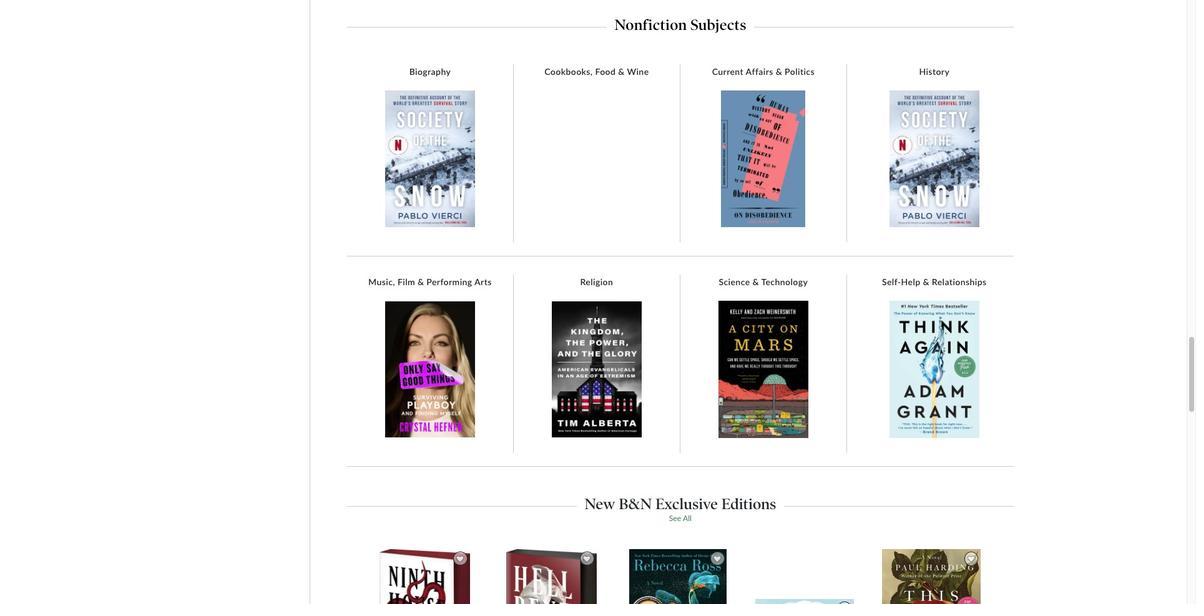Task type: locate. For each thing, give the bounding box(es) containing it.
new
[[585, 496, 615, 514]]

music, film & performing arts
[[368, 277, 492, 287]]

religion link
[[574, 277, 620, 288]]

&
[[618, 66, 625, 77], [776, 66, 783, 77], [418, 277, 424, 287], [753, 277, 759, 287], [923, 277, 930, 287]]

nonfiction
[[615, 16, 687, 34]]

cookbooks, food & wine
[[545, 66, 649, 77]]

& right film
[[418, 277, 424, 287]]

self-help & relationships link
[[876, 277, 993, 288]]

& right food
[[618, 66, 625, 77]]

& right affairs
[[776, 66, 783, 77]]

b&n
[[619, 496, 652, 514]]

performing
[[427, 277, 473, 287]]

religion image
[[552, 302, 642, 438]]

history link
[[913, 66, 956, 77]]

see all link
[[669, 514, 692, 523]]

music,
[[368, 277, 395, 287]]

cupig: the valentine's day pig (b&n exclusive edition) image
[[755, 599, 855, 605]]

science & technology link
[[713, 277, 814, 288]]

hell bent (b&n exclusive edition) image
[[506, 549, 597, 605]]

subjects
[[691, 16, 747, 34]]

& for cookbooks,
[[618, 66, 625, 77]]

& right science
[[753, 277, 759, 287]]

biography image
[[385, 90, 475, 228]]

self-
[[882, 277, 901, 287]]

biography
[[409, 66, 451, 77]]

arts
[[475, 277, 492, 287]]

technology
[[762, 277, 808, 287]]

& for self-
[[923, 277, 930, 287]]

relationships
[[932, 277, 987, 287]]

cookbooks,
[[545, 66, 593, 77]]

& right help
[[923, 277, 930, 287]]



Task type: describe. For each thing, give the bounding box(es) containing it.
science & technology
[[719, 277, 808, 287]]

self-help & relationships
[[882, 277, 987, 287]]

current affairs & politics link
[[706, 66, 821, 77]]

music, film & performing arts image
[[385, 302, 475, 438]]

exclusive
[[656, 496, 718, 514]]

self-help & relationships image
[[890, 301, 980, 438]]

ninth house (b&n exclusive edition) image
[[379, 549, 471, 605]]

& for current
[[776, 66, 783, 77]]

this other eden (b&n exclusive edition) image
[[882, 549, 982, 605]]

science & technology image
[[719, 301, 809, 438]]

affairs
[[746, 66, 774, 77]]

nonfiction subjects section
[[347, 13, 1014, 34]]

science
[[719, 277, 750, 287]]

biography link
[[403, 66, 457, 77]]

new b&n exclusive editions see all
[[585, 496, 777, 523]]

history image
[[890, 90, 980, 228]]

film
[[398, 277, 415, 287]]

history
[[919, 66, 950, 77]]

ruthless vows (b&n exclusive edition) image
[[629, 549, 728, 605]]

current affairs & politics
[[712, 66, 815, 77]]

editions
[[722, 496, 777, 514]]

wine
[[627, 66, 649, 77]]

religion
[[580, 277, 613, 287]]

see
[[669, 514, 681, 523]]

politics
[[785, 66, 815, 77]]

help
[[901, 277, 921, 287]]

music, film & performing arts link
[[362, 277, 498, 288]]

all
[[683, 514, 692, 523]]

& for music,
[[418, 277, 424, 287]]

cookbooks, food & wine link
[[538, 66, 655, 77]]

nonfiction subjects
[[615, 16, 747, 34]]

food
[[595, 66, 616, 77]]

current
[[712, 66, 744, 77]]

current affairs & politics image
[[722, 90, 806, 228]]



Task type: vqa. For each thing, say whether or not it's contained in the screenshot.
New
yes



